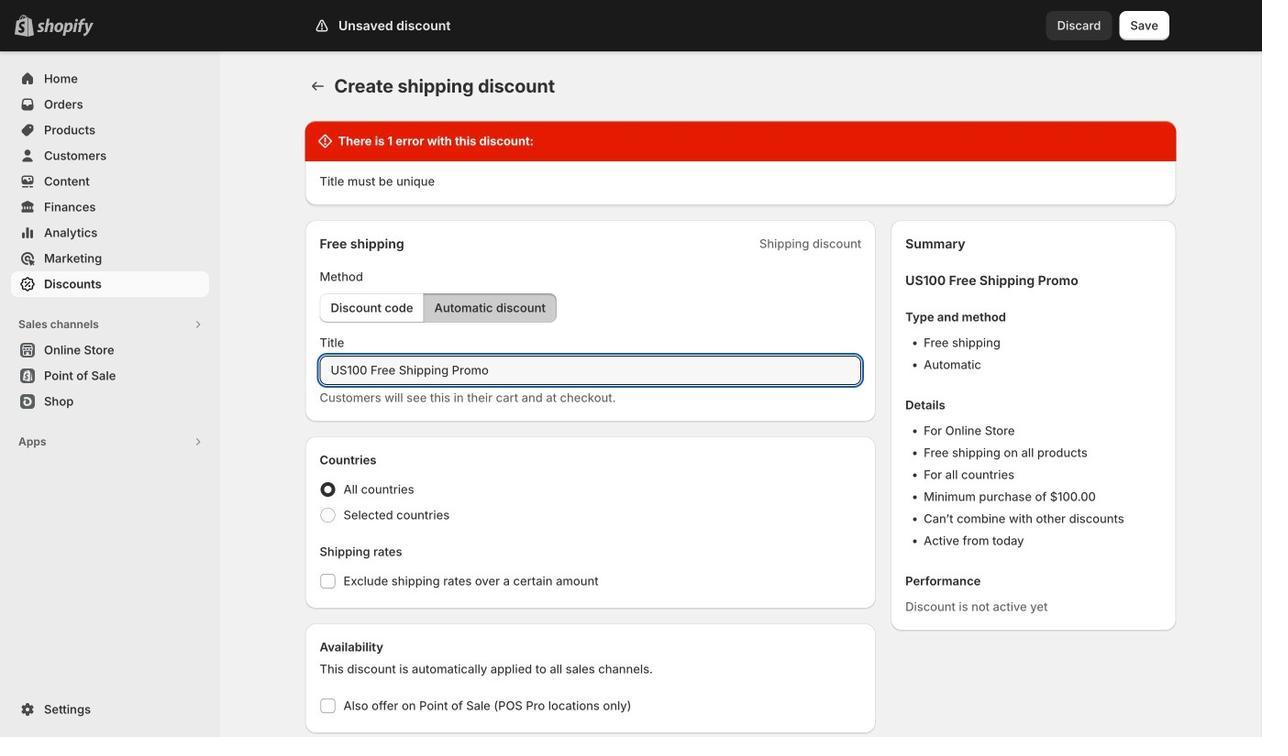 Task type: locate. For each thing, give the bounding box(es) containing it.
shopify image
[[37, 18, 94, 36]]

None text field
[[320, 356, 861, 385]]



Task type: vqa. For each thing, say whether or not it's contained in the screenshot.
text field
yes



